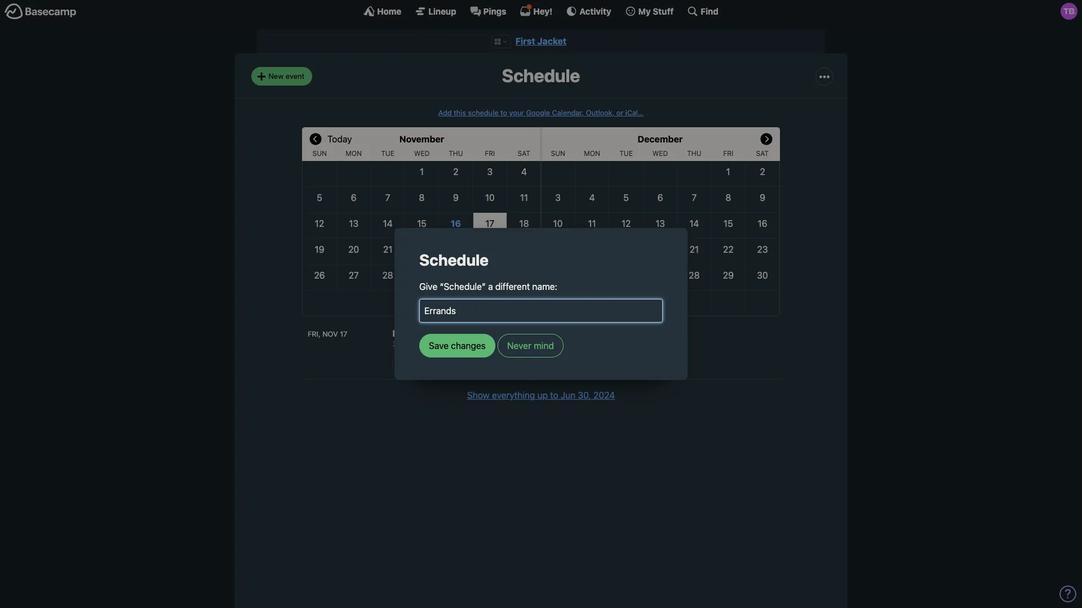 Task type: locate. For each thing, give the bounding box(es) containing it.
schedule
[[502, 65, 580, 86], [419, 251, 489, 269]]

show        everything      up to        jun 30, 2024
[[467, 391, 615, 401]]

0 horizontal spatial sat
[[518, 149, 530, 158]]

to right up
[[550, 391, 558, 401]]

schedule down first jacket link
[[502, 65, 580, 86]]

1 vertical spatial to
[[550, 391, 558, 401]]

fri,
[[308, 330, 321, 339]]

1 horizontal spatial event
[[426, 359, 445, 368]]

0 horizontal spatial fri
[[485, 149, 495, 158]]

first jacket link
[[516, 36, 567, 46]]

2 wed from the left
[[653, 149, 668, 158]]

1 wed from the left
[[414, 149, 430, 158]]

tue for december
[[620, 149, 633, 158]]

your
[[509, 109, 524, 117]]

mon
[[346, 149, 362, 158], [584, 149, 600, 158]]

activity link
[[566, 6, 611, 17]]

5:00pm
[[429, 339, 457, 349]]

activity
[[580, 6, 611, 16]]

schedule
[[468, 109, 499, 117]]

with
[[448, 329, 467, 339]]

0 horizontal spatial sun
[[313, 149, 327, 158]]

2 sun from the left
[[551, 149, 565, 158]]

sat for december
[[756, 149, 769, 158]]

2 fri from the left
[[723, 149, 733, 158]]

0 horizontal spatial thu
[[449, 149, 463, 158]]

0 vertical spatial add
[[438, 109, 452, 117]]

"schedule"
[[440, 282, 486, 292]]

wed for december
[[653, 149, 668, 158]]

ical…
[[625, 109, 644, 117]]

add for add this schedule to your google calendar, outlook, or ical…
[[438, 109, 452, 117]]

1 tue from the left
[[381, 149, 394, 158]]

break
[[421, 329, 446, 339]]

•
[[488, 226, 491, 235]]

give "schedule" a different name:
[[419, 282, 557, 292]]

to for up
[[550, 391, 558, 401]]

add left "an"
[[400, 359, 414, 368]]

never mind button
[[498, 334, 564, 358]]

event
[[286, 72, 304, 81], [426, 359, 445, 368]]

jacket
[[537, 36, 567, 46]]

1 thu from the left
[[449, 149, 463, 158]]

1 horizontal spatial tue
[[620, 149, 633, 158]]

to left 'your'
[[500, 109, 507, 117]]

movie break with the team
[[392, 329, 510, 339]]

show        everything      up to        jun 30, 2024 button
[[467, 389, 615, 402]]

nov
[[322, 330, 338, 339]]

calendar,
[[552, 109, 584, 117]]

fri
[[485, 149, 495, 158], [723, 149, 733, 158]]

1 sun from the left
[[313, 149, 327, 158]]

fri for december
[[723, 149, 733, 158]]

2 tue from the left
[[620, 149, 633, 158]]

2024
[[593, 391, 615, 401]]

thu for november
[[449, 149, 463, 158]]

give
[[419, 282, 437, 292]]

1 horizontal spatial to
[[550, 391, 558, 401]]

to
[[500, 109, 507, 117], [550, 391, 558, 401]]

never
[[507, 341, 531, 351]]

add inside "link"
[[400, 359, 414, 368]]

thu
[[449, 149, 463, 158], [687, 149, 701, 158]]

add
[[438, 109, 452, 117], [400, 359, 414, 368]]

event right "an"
[[426, 359, 445, 368]]

sat
[[518, 149, 530, 158], [756, 149, 769, 158]]

my stuff button
[[625, 6, 674, 17]]

schedule up "schedule"
[[419, 251, 489, 269]]

1 vertical spatial event
[[426, 359, 445, 368]]

show
[[467, 391, 490, 401]]

event inside "link"
[[426, 359, 445, 368]]

1 mon from the left
[[346, 149, 362, 158]]

tue
[[381, 149, 394, 158], [620, 149, 633, 158]]

1 horizontal spatial sat
[[756, 149, 769, 158]]

add an event link
[[392, 355, 453, 373]]

sun
[[313, 149, 327, 158], [551, 149, 565, 158]]

add left this at the top of page
[[438, 109, 452, 117]]

everything
[[492, 391, 535, 401]]

0 vertical spatial to
[[500, 109, 507, 117]]

find button
[[687, 6, 719, 17]]

1 horizontal spatial thu
[[687, 149, 701, 158]]

1 horizontal spatial mon
[[584, 149, 600, 158]]

1 vertical spatial schedule
[[419, 251, 489, 269]]

event right new
[[286, 72, 304, 81]]

1 horizontal spatial sun
[[551, 149, 565, 158]]

name:
[[532, 282, 557, 292]]

2 mon from the left
[[584, 149, 600, 158]]

1 horizontal spatial fri
[[723, 149, 733, 158]]

1 horizontal spatial wed
[[653, 149, 668, 158]]

0 horizontal spatial schedule
[[419, 251, 489, 269]]

main element
[[0, 0, 1082, 22]]

first jacket
[[516, 36, 567, 46]]

0 horizontal spatial event
[[286, 72, 304, 81]]

0 vertical spatial schedule
[[502, 65, 580, 86]]

2 thu from the left
[[687, 149, 701, 158]]

find
[[701, 6, 719, 16]]

0 horizontal spatial mon
[[346, 149, 362, 158]]

2 sat from the left
[[756, 149, 769, 158]]

1 vertical spatial add
[[400, 359, 414, 368]]

Give "Schedule" a different name: text field
[[419, 299, 663, 323]]

new event link
[[251, 67, 312, 86]]

stuff
[[653, 6, 674, 16]]

1 sat from the left
[[518, 149, 530, 158]]

or
[[616, 109, 623, 117]]

0 horizontal spatial wed
[[414, 149, 430, 158]]

None submit
[[419, 334, 495, 358]]

1 horizontal spatial schedule
[[502, 65, 580, 86]]

0 vertical spatial event
[[286, 72, 304, 81]]

-
[[423, 339, 427, 349]]

1 horizontal spatial add
[[438, 109, 452, 117]]

to inside show        everything      up to        jun 30, 2024 button
[[550, 391, 558, 401]]

1 fri from the left
[[485, 149, 495, 158]]

pings button
[[470, 6, 506, 17]]

pings
[[483, 6, 506, 16]]

0 horizontal spatial to
[[500, 109, 507, 117]]

wed down november
[[414, 149, 430, 158]]

wed down december on the top
[[653, 149, 668, 158]]

0 horizontal spatial add
[[400, 359, 414, 368]]

wed
[[414, 149, 430, 158], [653, 149, 668, 158]]

0 horizontal spatial tue
[[381, 149, 394, 158]]



Task type: describe. For each thing, give the bounding box(es) containing it.
google
[[526, 109, 550, 117]]

lineup link
[[415, 6, 456, 17]]

tue for november
[[381, 149, 394, 158]]

add this schedule to your google calendar, outlook, or ical… link
[[438, 109, 644, 117]]

fri for november
[[485, 149, 495, 158]]

sat for november
[[518, 149, 530, 158]]

outlook,
[[586, 109, 614, 117]]

hey!
[[533, 6, 553, 16]]

hey! button
[[520, 6, 553, 17]]

add this schedule to your google calendar, outlook, or ical…
[[438, 109, 644, 117]]

movie
[[392, 329, 418, 339]]

to for schedule
[[500, 109, 507, 117]]

november
[[399, 134, 444, 144]]

different
[[495, 282, 530, 292]]

a
[[488, 282, 493, 292]]

first
[[516, 36, 535, 46]]

this
[[454, 109, 466, 117]]

new event
[[268, 72, 304, 81]]

fri, nov 17
[[308, 330, 347, 339]]

switch accounts image
[[5, 3, 77, 20]]

december
[[638, 134, 683, 144]]

home
[[377, 6, 401, 16]]

mon for december
[[584, 149, 600, 158]]

never mind
[[507, 341, 554, 351]]

new
[[268, 72, 284, 81]]

add for add an event
[[400, 359, 414, 368]]

sun for december
[[551, 149, 565, 158]]

tyler black image
[[510, 329, 519, 339]]

home link
[[364, 6, 401, 17]]

tyler black image
[[1061, 3, 1078, 20]]

jun
[[561, 391, 576, 401]]

add an event
[[400, 359, 445, 368]]

up
[[537, 391, 548, 401]]

my stuff
[[638, 6, 674, 16]]

17
[[340, 330, 347, 339]]

30,
[[578, 391, 591, 401]]

the
[[469, 329, 483, 339]]

lineup
[[428, 6, 456, 16]]

3:00pm     -     5:00pm
[[392, 339, 457, 349]]

sun for november
[[313, 149, 327, 158]]

my
[[638, 6, 651, 16]]

wed for november
[[414, 149, 430, 158]]

mind
[[534, 341, 554, 351]]

team
[[485, 329, 507, 339]]

an
[[416, 359, 424, 368]]

thu for december
[[687, 149, 701, 158]]

mon for november
[[346, 149, 362, 158]]

3:00pm
[[392, 339, 421, 349]]



Task type: vqa. For each thing, say whether or not it's contained in the screenshot.
the right event
yes



